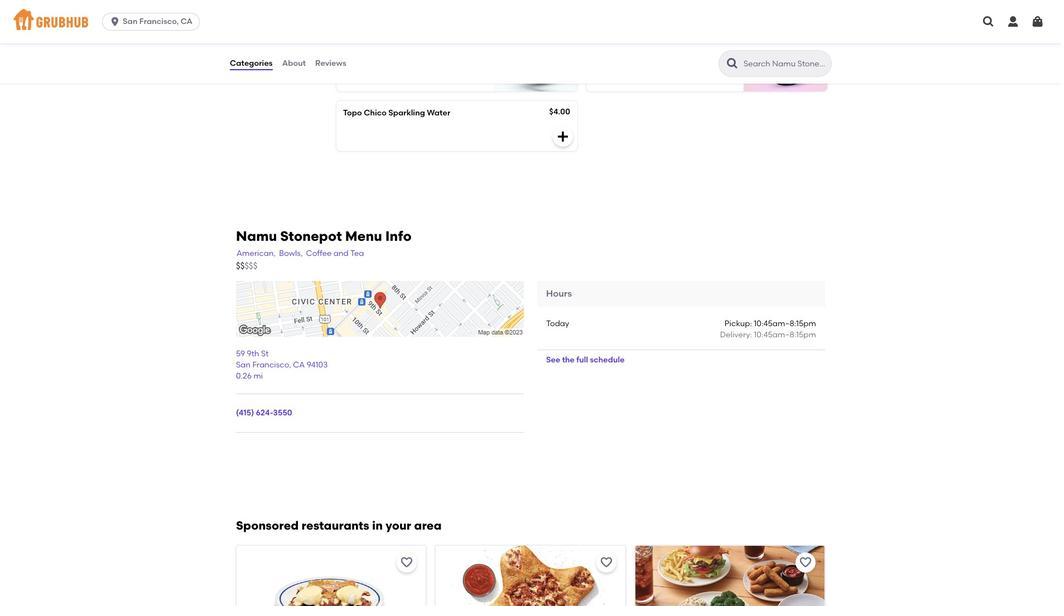 Task type: locate. For each thing, give the bounding box(es) containing it.
see
[[546, 356, 560, 365]]

delivery:
[[720, 330, 752, 340]]

+
[[568, 26, 573, 36], [818, 26, 823, 36]]

ca
[[181, 17, 193, 26], [293, 360, 305, 370]]

sponsored
[[236, 519, 299, 533]]

san francisco, ca
[[123, 17, 193, 26]]

1 horizontal spatial boba
[[649, 26, 669, 36]]

sparkling
[[388, 108, 425, 118]]

francisco,
[[139, 17, 179, 26]]

2 + from the left
[[818, 26, 823, 36]]

2 - from the left
[[644, 26, 647, 36]]

san left 'francisco,'
[[123, 17, 137, 26]]

1 horizontal spatial save this restaurant image
[[600, 557, 613, 570]]

main navigation navigation
[[0, 0, 1061, 44]]

Search Namu Stonepot search field
[[743, 59, 828, 69]]

bowls,
[[279, 249, 303, 258]]

ca right 'francisco,'
[[181, 17, 193, 26]]

1 10:45am–8:15pm from the top
[[754, 319, 816, 329]]

1 - from the left
[[397, 26, 400, 36]]

coffee and tea button
[[305, 248, 365, 260]]

american, button
[[236, 248, 276, 260]]

- right latte
[[397, 26, 400, 36]]

see the full schedule button
[[537, 351, 634, 371]]

svg image left svg image on the top of the page
[[982, 15, 995, 28]]

topo chico sparkling water
[[343, 108, 450, 118]]

francisco
[[252, 360, 289, 370]]

boba for matcha latte - boba
[[402, 26, 423, 36]]

3 save this restaurant button from the left
[[796, 553, 816, 573]]

$4.00
[[549, 107, 570, 117]]

1 + from the left
[[568, 26, 573, 36]]

pickup: 10:45am–8:15pm delivery: 10:45am–8:15pm
[[720, 319, 816, 340]]

boba right latte
[[402, 26, 423, 36]]

schedule
[[590, 356, 625, 365]]

save this restaurant button for little caesars pizza logo at the bottom
[[596, 553, 616, 573]]

categories
[[230, 58, 273, 68]]

0 horizontal spatial save this restaurant button
[[397, 553, 417, 573]]

bowls, button
[[279, 248, 303, 260]]

the
[[562, 356, 575, 365]]

10:45am–8:15pm right delivery:
[[754, 330, 816, 340]]

ca right ,
[[293, 360, 305, 370]]

0 horizontal spatial +
[[568, 26, 573, 36]]

korean
[[593, 26, 620, 36]]

94103
[[307, 360, 328, 370]]

0 horizontal spatial ca
[[181, 17, 193, 26]]

reviews
[[315, 58, 346, 68]]

2 boba from the left
[[649, 26, 669, 36]]

about
[[282, 58, 306, 68]]

boba
[[402, 26, 423, 36], [649, 26, 669, 36]]

matcha latte - boba image
[[494, 19, 577, 92]]

see the full schedule
[[546, 356, 625, 365]]

san inside button
[[123, 17, 137, 26]]

pickup:
[[725, 319, 752, 329]]

+ up search namu stonepot search field
[[818, 26, 823, 36]]

0 vertical spatial san
[[123, 17, 137, 26]]

san inside the 59 9th st san francisco , ca 94103 0.26 mi
[[236, 360, 251, 370]]

your
[[386, 519, 411, 533]]

0 vertical spatial 10:45am–8:15pm
[[754, 319, 816, 329]]

1 horizontal spatial ca
[[293, 360, 305, 370]]

0 vertical spatial ca
[[181, 17, 193, 26]]

save this restaurant image
[[400, 557, 414, 570], [600, 557, 613, 570]]

san
[[123, 17, 137, 26], [236, 360, 251, 370]]

0 horizontal spatial save this restaurant image
[[400, 557, 414, 570]]

tea
[[350, 249, 364, 258]]

1 horizontal spatial -
[[644, 26, 647, 36]]

0 horizontal spatial san
[[123, 17, 137, 26]]

(415)
[[236, 408, 254, 418]]

ca inside the 59 9th st san francisco , ca 94103 0.26 mi
[[293, 360, 305, 370]]

san up 0.26
[[236, 360, 251, 370]]

area
[[414, 519, 442, 533]]

10:45am–8:15pm
[[754, 319, 816, 329], [754, 330, 816, 340]]

namu
[[236, 228, 277, 244]]

1 save this restaurant image from the left
[[400, 557, 414, 570]]

1 horizontal spatial san
[[236, 360, 251, 370]]

-
[[397, 26, 400, 36], [644, 26, 647, 36]]

2 save this restaurant button from the left
[[596, 553, 616, 573]]

2 horizontal spatial save this restaurant button
[[796, 553, 816, 573]]

+ left korean
[[568, 26, 573, 36]]

0 horizontal spatial -
[[397, 26, 400, 36]]

topo
[[343, 108, 362, 118]]

full
[[577, 356, 588, 365]]

2 10:45am–8:15pm from the top
[[754, 330, 816, 340]]

2 save this restaurant image from the left
[[600, 557, 613, 570]]

$6.48 +
[[548, 26, 573, 36]]

1 vertical spatial san
[[236, 360, 251, 370]]

svg image
[[1006, 15, 1020, 28]]

1 horizontal spatial save this restaurant button
[[596, 553, 616, 573]]

59 9th st san francisco , ca 94103 0.26 mi
[[236, 349, 328, 381]]

1 save this restaurant button from the left
[[397, 553, 417, 573]]

and
[[334, 249, 349, 258]]

1 horizontal spatial +
[[818, 26, 823, 36]]

9th
[[247, 349, 259, 359]]

svg image inside san francisco, ca button
[[109, 16, 121, 27]]

1 vertical spatial ca
[[293, 360, 305, 370]]

- right tiger
[[644, 26, 647, 36]]

0 horizontal spatial boba
[[402, 26, 423, 36]]

1 boba from the left
[[402, 26, 423, 36]]

namu stonepot menu info
[[236, 228, 412, 244]]

svg image left san francisco, ca
[[109, 16, 121, 27]]

1 vertical spatial 10:45am–8:15pm
[[754, 330, 816, 340]]

svg image
[[982, 15, 995, 28], [1031, 15, 1044, 28], [109, 16, 121, 27], [556, 130, 570, 143]]

0.26
[[236, 372, 252, 381]]

10:45am–8:15pm right pickup:
[[754, 319, 816, 329]]

boba right tiger
[[649, 26, 669, 36]]

save this restaurant button
[[397, 553, 417, 573], [596, 553, 616, 573], [796, 553, 816, 573]]

ihop logo image
[[237, 546, 426, 606]]

chico
[[364, 108, 387, 118]]



Task type: vqa. For each thing, say whether or not it's contained in the screenshot.
Kid's Build Your Own IMAGE
no



Task type: describe. For each thing, give the bounding box(es) containing it.
save this restaurant image for ihop logo
[[400, 557, 414, 570]]

59
[[236, 349, 245, 359]]

$7.02
[[799, 26, 818, 36]]

san francisco, ca button
[[102, 13, 204, 31]]

categories button
[[229, 44, 273, 84]]

,
[[289, 360, 291, 370]]

$$
[[236, 261, 245, 271]]

about button
[[282, 44, 306, 84]]

stonepot
[[280, 228, 342, 244]]

$6.48
[[548, 26, 568, 36]]

coffee
[[306, 249, 332, 258]]

american, bowls, coffee and tea
[[237, 249, 364, 258]]

menu
[[345, 228, 382, 244]]

applebee's logo image
[[635, 546, 825, 606]]

$7.02 +
[[799, 26, 823, 36]]

624-
[[256, 408, 273, 418]]

3550
[[273, 408, 292, 418]]

(415) 624-3550
[[236, 408, 292, 418]]

$$$$$
[[236, 261, 257, 271]]

korean tiger - boba
[[593, 26, 669, 36]]

korean tiger - boba image
[[744, 19, 827, 92]]

+ for $7.02
[[818, 26, 823, 36]]

latte
[[375, 26, 395, 36]]

svg image down $4.00
[[556, 130, 570, 143]]

reviews button
[[315, 44, 347, 84]]

boba for korean tiger - boba
[[649, 26, 669, 36]]

save this restaurant button for ihop logo
[[397, 553, 417, 573]]

hours
[[546, 289, 572, 299]]

save this restaurant button for applebee's logo
[[796, 553, 816, 573]]

matcha
[[343, 26, 373, 36]]

- for latte
[[397, 26, 400, 36]]

+ for $6.48
[[568, 26, 573, 36]]

american,
[[237, 249, 276, 258]]

restaurants
[[302, 519, 369, 533]]

mi
[[254, 372, 263, 381]]

little caesars pizza logo image
[[436, 546, 625, 606]]

ca inside button
[[181, 17, 193, 26]]

save this restaurant image for little caesars pizza logo at the bottom
[[600, 557, 613, 570]]

- for tiger
[[644, 26, 647, 36]]

sponsored restaurants in your area
[[236, 519, 442, 533]]

water
[[427, 108, 450, 118]]

svg image right svg image on the top of the page
[[1031, 15, 1044, 28]]

info
[[385, 228, 412, 244]]

save this restaurant image
[[799, 557, 812, 570]]

(415) 624-3550 button
[[236, 408, 292, 419]]

st
[[261, 349, 269, 359]]

tiger
[[622, 26, 642, 36]]

search icon image
[[726, 57, 739, 70]]

today
[[546, 319, 569, 329]]

matcha latte - boba
[[343, 26, 423, 36]]

in
[[372, 519, 383, 533]]



